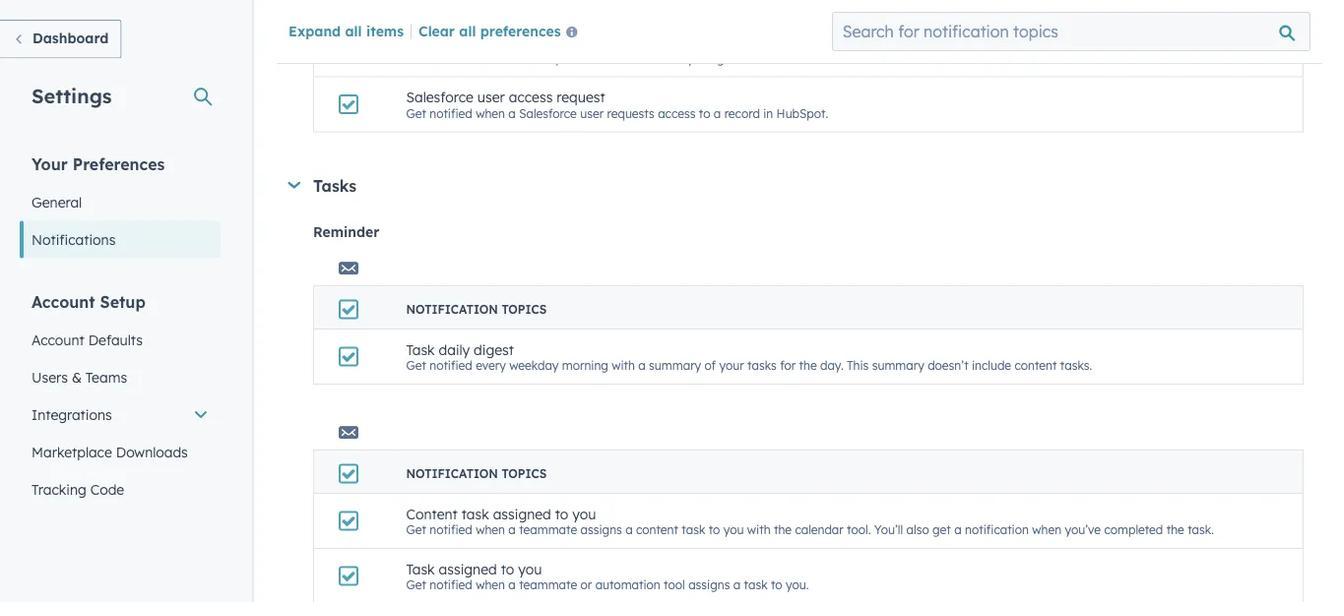 Task type: vqa. For each thing, say whether or not it's contained in the screenshot.
All
yes



Task type: describe. For each thing, give the bounding box(es) containing it.
an
[[509, 50, 523, 65]]

prevents
[[556, 50, 604, 65]]

1 summary from the left
[[649, 358, 701, 373]]

notified inside task daily digest get notified every weekday morning with a summary of your tasks for the day. this summary doesn't include content tasks.
[[430, 358, 473, 373]]

2 notification from the top
[[406, 467, 498, 482]]

0 horizontal spatial user
[[478, 88, 505, 106]]

notified inside the salesforce sync error get notified when an error prevents records from syncing.
[[430, 50, 473, 65]]

content inside task daily digest get notified every weekday morning with a summary of your tasks for the day. this summary doesn't include content tasks.
[[1015, 358, 1057, 373]]

when left 'you've'
[[1032, 523, 1062, 538]]

task for task daily digest
[[406, 341, 435, 358]]

sync
[[478, 33, 507, 50]]

for
[[780, 358, 796, 373]]

calendar
[[795, 523, 844, 538]]

content task assigned to you get notified when a teammate assigns a content task to you with the calendar tool. you'll also get a notification when you've completed the task.
[[406, 506, 1214, 538]]

assigned inside task assigned to you get notified when a teammate or automation tool assigns a task to you.
[[439, 561, 497, 578]]

tool
[[664, 578, 685, 593]]

items
[[366, 22, 404, 39]]

notifications
[[32, 231, 116, 248]]

your
[[720, 358, 744, 373]]

tasks
[[748, 358, 777, 373]]

caret image
[[288, 182, 301, 189]]

0 horizontal spatial access
[[509, 88, 553, 106]]

task assigned to you get notified when a teammate or automation tool assigns a task to you.
[[406, 561, 809, 593]]

a right "get"
[[955, 523, 962, 538]]

syncing.
[[682, 50, 727, 65]]

get inside the salesforce sync error get notified when an error prevents records from syncing.
[[406, 50, 426, 65]]

digest
[[474, 341, 514, 358]]

a left record at the right top of the page
[[714, 106, 721, 120]]

a left you.
[[734, 578, 741, 593]]

2 notification topics from the top
[[406, 467, 547, 482]]

1 notification topics from the top
[[406, 302, 547, 317]]

tasks.
[[1061, 358, 1093, 373]]

you.
[[786, 578, 809, 593]]

a up task assigned to you get notified when a teammate or automation tool assigns a task to you.
[[626, 523, 633, 538]]

tracking code link
[[20, 471, 221, 509]]

1 horizontal spatial user
[[580, 106, 604, 120]]

1 horizontal spatial access
[[658, 106, 696, 120]]

get inside salesforce user access request get notified when a salesforce user requests access to a record in hubspot.
[[406, 106, 426, 120]]

Search for notification topics search field
[[832, 12, 1311, 51]]

assigned inside content task assigned to you get notified when a teammate assigns a content task to you with the calendar tool. you'll also get a notification when you've completed the task.
[[493, 506, 551, 523]]

1 horizontal spatial task
[[682, 523, 706, 538]]

salesforce sync error get notified when an error prevents records from syncing.
[[406, 33, 727, 65]]

0 horizontal spatial the
[[774, 523, 792, 538]]

settings
[[32, 83, 112, 108]]

expand all items
[[289, 22, 404, 39]]

&
[[72, 369, 82, 386]]

general link
[[20, 184, 221, 221]]

to inside salesforce user access request get notified when a salesforce user requests access to a record in hubspot.
[[699, 106, 711, 120]]

account setup element
[[20, 291, 221, 584]]

2 topics from the top
[[502, 467, 547, 482]]

tracking
[[32, 481, 86, 498]]

users & teams link
[[20, 359, 221, 396]]

2 horizontal spatial the
[[1167, 523, 1185, 538]]

when inside salesforce user access request get notified when a salesforce user requests access to a record in hubspot.
[[476, 106, 505, 120]]

error right sync
[[511, 33, 542, 50]]

morning
[[562, 358, 609, 373]]

expand
[[289, 22, 341, 39]]

users & teams
[[32, 369, 127, 386]]

account defaults link
[[20, 322, 221, 359]]

requests
[[607, 106, 655, 120]]

every
[[476, 358, 506, 373]]

the inside task daily digest get notified every weekday morning with a summary of your tasks for the day. this summary doesn't include content tasks.
[[799, 358, 817, 373]]

weekday
[[509, 358, 559, 373]]

notified inside task assigned to you get notified when a teammate or automation tool assigns a task to you.
[[430, 578, 473, 593]]

error right an
[[526, 50, 553, 65]]

task inside task assigned to you get notified when a teammate or automation tool assigns a task to you.
[[744, 578, 768, 593]]

1 topics from the top
[[502, 302, 547, 317]]

0 horizontal spatial task
[[462, 506, 489, 523]]

tasks button
[[287, 176, 1304, 196]]

account for account setup
[[32, 292, 95, 312]]

salesforce down prevents
[[519, 106, 577, 120]]

content
[[406, 506, 458, 523]]

a left or at the bottom left
[[509, 578, 516, 593]]

you've
[[1065, 523, 1101, 538]]

preferences
[[73, 154, 165, 174]]

clear all preferences button
[[419, 20, 586, 44]]

content inside content task assigned to you get notified when a teammate assigns a content task to you with the calendar tool. you'll also get a notification when you've completed the task.
[[636, 523, 679, 538]]

notified inside content task assigned to you get notified when a teammate assigns a content task to you with the calendar tool. you'll also get a notification when you've completed the task.
[[430, 523, 473, 538]]



Task type: locate. For each thing, give the bounding box(es) containing it.
3 get from the top
[[406, 358, 426, 373]]

summary left of
[[649, 358, 701, 373]]

code
[[90, 481, 124, 498]]

notified
[[430, 50, 473, 65], [430, 106, 473, 120], [430, 358, 473, 373], [430, 523, 473, 538], [430, 578, 473, 593]]

marketplace downloads link
[[20, 434, 221, 471]]

0 vertical spatial task
[[406, 341, 435, 358]]

0 vertical spatial content
[[1015, 358, 1057, 373]]

task
[[462, 506, 489, 523], [682, 523, 706, 538], [744, 578, 768, 593]]

notified inside salesforce user access request get notified when a salesforce user requests access to a record in hubspot.
[[430, 106, 473, 120]]

your preferences element
[[20, 153, 221, 259]]

a
[[509, 106, 516, 120], [714, 106, 721, 120], [639, 358, 646, 373], [509, 523, 516, 538], [626, 523, 633, 538], [955, 523, 962, 538], [509, 578, 516, 593], [734, 578, 741, 593]]

also
[[907, 523, 930, 538]]

summary right this
[[872, 358, 925, 373]]

1 vertical spatial account
[[32, 331, 84, 349]]

1 horizontal spatial all
[[459, 22, 476, 39]]

daily
[[439, 341, 470, 358]]

all inside button
[[459, 22, 476, 39]]

the
[[799, 358, 817, 373], [774, 523, 792, 538], [1167, 523, 1185, 538]]

0 horizontal spatial with
[[612, 358, 635, 373]]

task inside task daily digest get notified every weekday morning with a summary of your tasks for the day. this summary doesn't include content tasks.
[[406, 341, 435, 358]]

0 vertical spatial notification
[[406, 302, 498, 317]]

access right requests at the top left
[[658, 106, 696, 120]]

when left an
[[476, 50, 505, 65]]

when left or at the bottom left
[[476, 578, 505, 593]]

when
[[476, 50, 505, 65], [476, 106, 505, 120], [476, 523, 505, 538], [1032, 523, 1062, 538], [476, 578, 505, 593]]

the left calendar
[[774, 523, 792, 538]]

automation
[[596, 578, 661, 593]]

assigns inside content task assigned to you get notified when a teammate assigns a content task to you with the calendar tool. you'll also get a notification when you've completed the task.
[[581, 523, 622, 538]]

request
[[557, 88, 605, 106]]

clear all preferences
[[419, 22, 561, 39]]

in
[[764, 106, 773, 120]]

account up account defaults
[[32, 292, 95, 312]]

user
[[478, 88, 505, 106], [580, 106, 604, 120]]

task left you.
[[744, 578, 768, 593]]

1 vertical spatial content
[[636, 523, 679, 538]]

task down content
[[406, 561, 435, 578]]

assigns right tool
[[689, 578, 730, 593]]

teammate left or at the bottom left
[[519, 578, 577, 593]]

all
[[345, 22, 362, 39], [459, 22, 476, 39]]

1 vertical spatial assigns
[[689, 578, 730, 593]]

salesforce left sync
[[406, 33, 474, 50]]

setup
[[100, 292, 146, 312]]

with right morning at the left bottom of page
[[612, 358, 635, 373]]

access down an
[[509, 88, 553, 106]]

a right content
[[509, 523, 516, 538]]

teammate up task assigned to you get notified when a teammate or automation tool assigns a task to you.
[[519, 523, 577, 538]]

integrations button
[[20, 396, 221, 434]]

record
[[725, 106, 760, 120]]

you'll
[[874, 523, 903, 538]]

completed
[[1105, 523, 1164, 538]]

when inside the salesforce sync error get notified when an error prevents records from syncing.
[[476, 50, 505, 65]]

salesforce for salesforce user access request
[[406, 88, 474, 106]]

task.
[[1188, 523, 1214, 538]]

2 horizontal spatial task
[[744, 578, 768, 593]]

1 teammate from the top
[[519, 523, 577, 538]]

assigned
[[493, 506, 551, 523], [439, 561, 497, 578]]

get
[[406, 50, 426, 65], [406, 106, 426, 120], [406, 358, 426, 373], [406, 523, 426, 538], [406, 578, 426, 593]]

salesforce down clear
[[406, 88, 474, 106]]

salesforce user access request get notified when a salesforce user requests access to a record in hubspot.
[[406, 88, 829, 120]]

when down sync
[[476, 106, 505, 120]]

0 vertical spatial teammate
[[519, 523, 577, 538]]

from
[[652, 50, 679, 65]]

2 all from the left
[[459, 22, 476, 39]]

get
[[933, 523, 951, 538]]

0 horizontal spatial all
[[345, 22, 362, 39]]

account setup
[[32, 292, 146, 312]]

task daily digest get notified every weekday morning with a summary of your tasks for the day. this summary doesn't include content tasks.
[[406, 341, 1093, 373]]

task up tool
[[682, 523, 706, 538]]

task left daily
[[406, 341, 435, 358]]

2 notified from the top
[[430, 106, 473, 120]]

1 vertical spatial topics
[[502, 467, 547, 482]]

assigned down content
[[439, 561, 497, 578]]

user left requests at the top left
[[580, 106, 604, 120]]

0 vertical spatial with
[[612, 358, 635, 373]]

0 vertical spatial assigned
[[493, 506, 551, 523]]

notification topics up digest
[[406, 302, 547, 317]]

your preferences
[[32, 154, 165, 174]]

with left calendar
[[747, 523, 771, 538]]

content up tool
[[636, 523, 679, 538]]

0 horizontal spatial assigns
[[581, 523, 622, 538]]

you left or at the bottom left
[[518, 561, 542, 578]]

1 notified from the top
[[430, 50, 473, 65]]

reminder
[[313, 223, 380, 240]]

account up the users at left
[[32, 331, 84, 349]]

content
[[1015, 358, 1057, 373], [636, 523, 679, 538]]

notifications link
[[20, 221, 221, 259]]

2 account from the top
[[32, 331, 84, 349]]

with inside task daily digest get notified every weekday morning with a summary of your tasks for the day. this summary doesn't include content tasks.
[[612, 358, 635, 373]]

4 notified from the top
[[430, 523, 473, 538]]

dashboard
[[33, 30, 109, 47]]

task for task assigned to you
[[406, 561, 435, 578]]

teammate
[[519, 523, 577, 538], [519, 578, 577, 593]]

when right content
[[476, 523, 505, 538]]

defaults
[[88, 331, 143, 349]]

notification
[[406, 302, 498, 317], [406, 467, 498, 482]]

salesforce inside the salesforce sync error get notified when an error prevents records from syncing.
[[406, 33, 474, 50]]

topics
[[502, 302, 547, 317], [502, 467, 547, 482]]

the left task.
[[1167, 523, 1185, 538]]

with inside content task assigned to you get notified when a teammate assigns a content task to you with the calendar tool. you'll also get a notification when you've completed the task.
[[747, 523, 771, 538]]

account
[[32, 292, 95, 312], [32, 331, 84, 349]]

error
[[511, 33, 542, 50], [526, 50, 553, 65]]

1 horizontal spatial you
[[573, 506, 596, 523]]

get inside task assigned to you get notified when a teammate or automation tool assigns a task to you.
[[406, 578, 426, 593]]

all for clear
[[459, 22, 476, 39]]

teammate inside content task assigned to you get notified when a teammate assigns a content task to you with the calendar tool. you'll also get a notification when you've completed the task.
[[519, 523, 577, 538]]

dashboard link
[[0, 20, 121, 59]]

of
[[705, 358, 716, 373]]

1 horizontal spatial assigns
[[689, 578, 730, 593]]

a right morning at the left bottom of page
[[639, 358, 646, 373]]

2 horizontal spatial you
[[724, 523, 744, 538]]

1 vertical spatial notification topics
[[406, 467, 547, 482]]

5 notified from the top
[[430, 578, 473, 593]]

all left items
[[345, 22, 362, 39]]

you
[[573, 506, 596, 523], [724, 523, 744, 538], [518, 561, 542, 578]]

0 vertical spatial account
[[32, 292, 95, 312]]

1 vertical spatial with
[[747, 523, 771, 538]]

users
[[32, 369, 68, 386]]

2 summary from the left
[[872, 358, 925, 373]]

marketplace
[[32, 444, 112, 461]]

a inside task daily digest get notified every weekday morning with a summary of your tasks for the day. this summary doesn't include content tasks.
[[639, 358, 646, 373]]

assigns
[[581, 523, 622, 538], [689, 578, 730, 593]]

tasks
[[313, 176, 357, 196]]

1 horizontal spatial content
[[1015, 358, 1057, 373]]

salesforce for salesforce sync error
[[406, 33, 474, 50]]

notification up content
[[406, 467, 498, 482]]

1 vertical spatial task
[[406, 561, 435, 578]]

your
[[32, 154, 68, 174]]

you inside task assigned to you get notified when a teammate or automation tool assigns a task to you.
[[518, 561, 542, 578]]

with
[[612, 358, 635, 373], [747, 523, 771, 538]]

all left sync
[[459, 22, 476, 39]]

user down sync
[[478, 88, 505, 106]]

account for account defaults
[[32, 331, 84, 349]]

2 task from the top
[[406, 561, 435, 578]]

a down an
[[509, 106, 516, 120]]

salesforce
[[406, 33, 474, 50], [406, 88, 474, 106], [519, 106, 577, 120]]

0 horizontal spatial you
[[518, 561, 542, 578]]

4 get from the top
[[406, 523, 426, 538]]

1 notification from the top
[[406, 302, 498, 317]]

assigns inside task assigned to you get notified when a teammate or automation tool assigns a task to you.
[[689, 578, 730, 593]]

day.
[[821, 358, 844, 373]]

this
[[847, 358, 869, 373]]

tool.
[[847, 523, 871, 538]]

account defaults
[[32, 331, 143, 349]]

0 vertical spatial notification topics
[[406, 302, 547, 317]]

content left the tasks.
[[1015, 358, 1057, 373]]

notification topics up content
[[406, 467, 547, 482]]

0 vertical spatial assigns
[[581, 523, 622, 538]]

1 vertical spatial teammate
[[519, 578, 577, 593]]

task inside task assigned to you get notified when a teammate or automation tool assigns a task to you.
[[406, 561, 435, 578]]

get inside task daily digest get notified every weekday morning with a summary of your tasks for the day. this summary doesn't include content tasks.
[[406, 358, 426, 373]]

tracking code
[[32, 481, 124, 498]]

the right the for at the right of the page
[[799, 358, 817, 373]]

records
[[607, 50, 649, 65]]

you up task assigned to you get notified when a teammate or automation tool assigns a task to you.
[[573, 506, 596, 523]]

notification
[[965, 523, 1029, 538]]

summary
[[649, 358, 701, 373], [872, 358, 925, 373]]

integrations
[[32, 406, 112, 424]]

assigns up task assigned to you get notified when a teammate or automation tool assigns a task to you.
[[581, 523, 622, 538]]

access
[[509, 88, 553, 106], [658, 106, 696, 120]]

0 horizontal spatial content
[[636, 523, 679, 538]]

all for expand
[[345, 22, 362, 39]]

3 notified from the top
[[430, 358, 473, 373]]

1 get from the top
[[406, 50, 426, 65]]

0 horizontal spatial summary
[[649, 358, 701, 373]]

get inside content task assigned to you get notified when a teammate assigns a content task to you with the calendar tool. you'll also get a notification when you've completed the task.
[[406, 523, 426, 538]]

when inside task assigned to you get notified when a teammate or automation tool assigns a task to you.
[[476, 578, 505, 593]]

expand all items button
[[289, 22, 404, 39]]

teams
[[86, 369, 127, 386]]

doesn't
[[928, 358, 969, 373]]

1 all from the left
[[345, 22, 362, 39]]

assigned right content
[[493, 506, 551, 523]]

hubspot.
[[777, 106, 829, 120]]

1 horizontal spatial summary
[[872, 358, 925, 373]]

you left calendar
[[724, 523, 744, 538]]

1 horizontal spatial the
[[799, 358, 817, 373]]

1 horizontal spatial with
[[747, 523, 771, 538]]

teammate inside task assigned to you get notified when a teammate or automation tool assigns a task to you.
[[519, 578, 577, 593]]

downloads
[[116, 444, 188, 461]]

1 account from the top
[[32, 292, 95, 312]]

task
[[406, 341, 435, 358], [406, 561, 435, 578]]

task right content
[[462, 506, 489, 523]]

2 teammate from the top
[[519, 578, 577, 593]]

include
[[972, 358, 1012, 373]]

1 vertical spatial assigned
[[439, 561, 497, 578]]

0 vertical spatial topics
[[502, 302, 547, 317]]

marketplace downloads
[[32, 444, 188, 461]]

2 get from the top
[[406, 106, 426, 120]]

or
[[581, 578, 592, 593]]

clear
[[419, 22, 455, 39]]

preferences
[[480, 22, 561, 39]]

general
[[32, 194, 82, 211]]

1 task from the top
[[406, 341, 435, 358]]

5 get from the top
[[406, 578, 426, 593]]

notification up daily
[[406, 302, 498, 317]]

1 vertical spatial notification
[[406, 467, 498, 482]]



